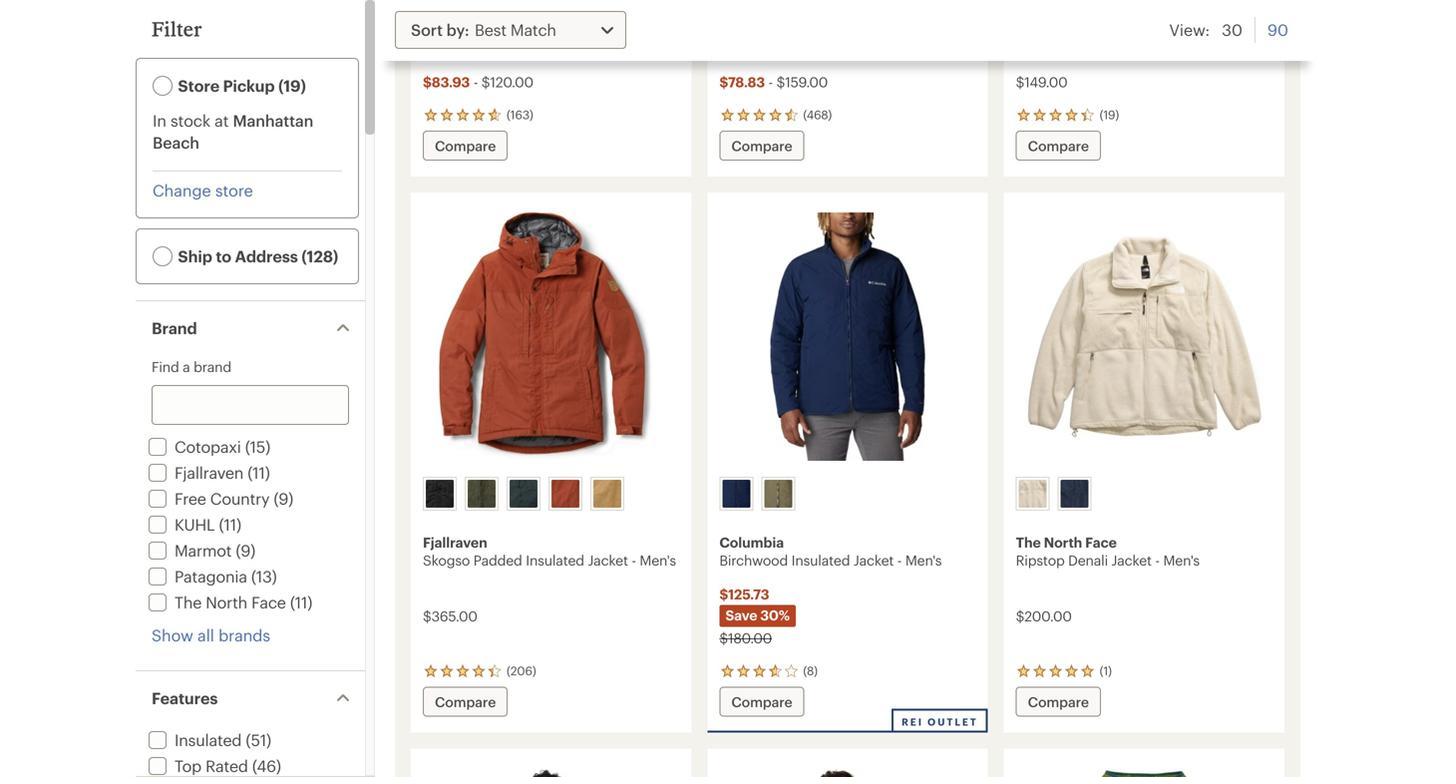 Task type: vqa. For each thing, say whether or not it's contained in the screenshot.
testers'
no



Task type: describe. For each thing, give the bounding box(es) containing it.
$180.00
[[720, 630, 772, 646]]

summit navy image
[[1061, 480, 1089, 508]]

skogso
[[423, 552, 470, 568]]

0 horizontal spatial (19)
[[278, 76, 306, 95]]

compare for compare button underneath the (206)
[[435, 694, 496, 710]]

stone green image
[[764, 480, 792, 508]]

(8)
[[803, 663, 818, 678]]

cotopaxi (15) fjallraven (11) free country (9) kuhl (11) marmot (9) patagonia (13) the north face (11)
[[175, 437, 312, 611]]

half-
[[472, 40, 501, 56]]

$159.00
[[777, 74, 828, 90]]

filter
[[152, 17, 202, 40]]

- inside fjallraven skogso padded insulated jacket - men's
[[632, 552, 636, 568]]

jacket inside fjallraven skogso padded insulated jacket - men's
[[588, 552, 628, 568]]

(128)
[[301, 247, 338, 265]]

the north face ripstop denali jacket - men's
[[1016, 534, 1200, 568]]

birchwood
[[720, 552, 788, 568]]

90
[[1268, 20, 1289, 39]]

(163)
[[507, 107, 533, 122]]

compare button down (8)
[[720, 687, 805, 717]]

- inside cotopaxi abrazo half-zip fleece jacket - men's
[[614, 40, 619, 56]]

compare inside compare rei outlet
[[732, 694, 793, 710]]

the inside the north face ripstop denali jacket - men's
[[1016, 534, 1041, 550]]

show
[[152, 626, 193, 644]]

compare button down the (206)
[[423, 687, 508, 717]]

compare for compare button under $149.00
[[1028, 138, 1089, 154]]

(46)
[[252, 757, 281, 775]]

2 horizontal spatial (11)
[[290, 593, 312, 611]]

store pickup (19)
[[175, 76, 306, 95]]

$125.73
[[720, 586, 769, 602]]

patagonia link
[[145, 567, 247, 586]]

all
[[198, 626, 214, 644]]

stock
[[171, 111, 210, 130]]

compare for compare button under (163)
[[435, 138, 496, 154]]

face inside cotopaxi (15) fjallraven (11) free country (9) kuhl (11) marmot (9) patagonia (13) the north face (11)
[[251, 593, 286, 611]]

brands
[[219, 626, 270, 644]]

rated
[[206, 757, 248, 775]]

patagonia
[[175, 567, 247, 586]]

(15)
[[245, 437, 270, 456]]

$120.00
[[482, 74, 534, 90]]

jacket inside the columbia birchwood insulated jacket - men's
[[854, 552, 894, 568]]

group for padded
[[419, 473, 682, 515]]

autumn leaf image
[[552, 480, 580, 508]]

compare button down $149.00
[[1016, 131, 1101, 161]]

compare button down (163)
[[423, 131, 508, 161]]

the north face link
[[145, 593, 286, 611]]

0 horizontal spatial (9)
[[236, 541, 255, 560]]

cotopaxi for abrazo
[[423, 22, 484, 38]]

fjallraven skogso padded insulated jacket - men's
[[423, 534, 676, 568]]

insulated link
[[145, 731, 242, 749]]

black image
[[426, 480, 454, 508]]

free country link
[[145, 489, 270, 508]]

0 vertical spatial (9)
[[274, 489, 293, 508]]

gravel image
[[1019, 480, 1047, 508]]

brand button
[[136, 301, 365, 355]]

brand
[[194, 359, 231, 375]]

dark navy image
[[510, 480, 538, 508]]

marmot
[[175, 541, 232, 560]]

1 vertical spatial (11)
[[219, 515, 241, 534]]

top rated link
[[145, 757, 248, 775]]

change store
[[153, 181, 253, 200]]

fjallraven inside cotopaxi (15) fjallraven (11) free country (9) kuhl (11) marmot (9) patagonia (13) the north face (11)
[[175, 463, 244, 482]]

group for insulated
[[716, 473, 979, 515]]

90 link
[[1268, 17, 1289, 43]]

compare button down (468)
[[720, 131, 805, 161]]

ripstop
[[1016, 552, 1065, 568]]

(51)
[[246, 731, 271, 749]]

$83.93
[[423, 74, 470, 90]]

collegiate navy image
[[723, 480, 750, 508]]

Find a brand text field
[[152, 385, 349, 425]]

- inside the columbia birchwood insulated jacket - men's
[[898, 552, 902, 568]]

view:
[[1170, 20, 1210, 39]]

(1)
[[1100, 663, 1112, 678]]

at
[[215, 111, 229, 130]]



Task type: locate. For each thing, give the bounding box(es) containing it.
cotopaxi up fjallraven link
[[175, 437, 241, 456]]

1 group from the left
[[419, 473, 682, 515]]

the inside cotopaxi (15) fjallraven (11) free country (9) kuhl (11) marmot (9) patagonia (13) the north face (11)
[[175, 593, 202, 611]]

cotopaxi abrazo half-zip fleece jacket - men's
[[423, 22, 659, 56]]

cotopaxi for (15)
[[175, 437, 241, 456]]

north
[[1044, 534, 1083, 550], [206, 593, 247, 611]]

jacket inside cotopaxi abrazo half-zip fleece jacket - men's
[[570, 40, 611, 56]]

insulated inside insulated (51) top rated (46)
[[175, 731, 242, 749]]

country
[[210, 489, 270, 508]]

compare button
[[423, 131, 508, 161], [720, 131, 805, 161], [1016, 131, 1101, 161], [423, 687, 508, 717], [720, 687, 805, 717], [1016, 687, 1101, 717]]

(11) down (15)
[[248, 463, 270, 482]]

$83.93 - $120.00
[[423, 74, 534, 90]]

$200.00
[[1016, 608, 1072, 624]]

fjallraven up "skogso"
[[423, 534, 487, 550]]

1 vertical spatial (9)
[[236, 541, 255, 560]]

face up denali
[[1085, 534, 1117, 550]]

0 vertical spatial face
[[1085, 534, 1117, 550]]

(9)
[[274, 489, 293, 508], [236, 541, 255, 560]]

the north face ripstop denali jacket - men's 0 image
[[1016, 204, 1273, 469]]

insulated (51) top rated (46)
[[175, 731, 281, 775]]

compare down $180.00
[[732, 694, 793, 710]]

columbia birchwood insulated jacket - men's
[[720, 534, 942, 568]]

in
[[153, 111, 166, 130]]

group up fjallraven skogso padded insulated jacket - men's
[[419, 473, 682, 515]]

men's inside the north face ripstop denali jacket - men's
[[1164, 552, 1200, 568]]

1 horizontal spatial cotopaxi
[[423, 22, 484, 38]]

jacket inside the north face ripstop denali jacket - men's
[[1112, 552, 1152, 568]]

face
[[1085, 534, 1117, 550], [251, 593, 286, 611]]

insulated inside fjallraven skogso padded insulated jacket - men's
[[526, 552, 584, 568]]

0 horizontal spatial cotopaxi
[[175, 437, 241, 456]]

fjallraven up free country link
[[175, 463, 244, 482]]

ship
[[178, 247, 212, 265]]

fjallraven link
[[145, 463, 244, 482]]

the up the 'ripstop'
[[1016, 534, 1041, 550]]

-
[[614, 40, 619, 56], [474, 74, 478, 90], [769, 74, 773, 90], [632, 552, 636, 568], [898, 552, 902, 568], [1156, 552, 1160, 568]]

0 horizontal spatial group
[[419, 473, 682, 515]]

30
[[1222, 20, 1243, 39]]

columbia birchwood insulated jacket - men's 0 image
[[720, 204, 976, 469]]

1 vertical spatial (19)
[[1100, 107, 1119, 122]]

0 horizontal spatial insulated
[[175, 731, 242, 749]]

the
[[1016, 534, 1041, 550], [175, 593, 202, 611]]

brand
[[152, 319, 197, 337]]

beach
[[153, 133, 199, 152]]

fjallraven inside fjallraven skogso padded insulated jacket - men's
[[423, 534, 487, 550]]

free
[[175, 489, 206, 508]]

1 vertical spatial face
[[251, 593, 286, 611]]

$125.73 save 30% $180.00
[[720, 586, 790, 646]]

$149.00
[[1016, 74, 1068, 90]]

insulated inside the columbia birchwood insulated jacket - men's
[[792, 552, 850, 568]]

compare down $200.00
[[1028, 694, 1089, 710]]

pickup
[[223, 76, 275, 95]]

buckwheat brown image
[[594, 480, 621, 508]]

2 group from the left
[[716, 473, 979, 515]]

manhattan
[[233, 111, 314, 130]]

compare down $365.00
[[435, 694, 496, 710]]

0 vertical spatial north
[[1044, 534, 1083, 550]]

show all brands button
[[152, 624, 270, 646]]

1 horizontal spatial group
[[716, 473, 979, 515]]

1 horizontal spatial fjallraven
[[423, 534, 487, 550]]

1 horizontal spatial north
[[1044, 534, 1083, 550]]

store
[[178, 76, 219, 95]]

north inside cotopaxi (15) fjallraven (11) free country (9) kuhl (11) marmot (9) patagonia (13) the north face (11)
[[206, 593, 247, 611]]

0 vertical spatial cotopaxi
[[423, 22, 484, 38]]

cotopaxi capa hybrid insulated hooded jacket - men's 0 image
[[1016, 761, 1273, 777]]

change store button
[[153, 180, 253, 201]]

(19)
[[278, 76, 306, 95], [1100, 107, 1119, 122]]

(13)
[[251, 567, 277, 586]]

insulated right padded
[[526, 552, 584, 568]]

1 horizontal spatial (11)
[[248, 463, 270, 482]]

fleece
[[525, 40, 567, 56]]

face down (13)
[[251, 593, 286, 611]]

free country mountain fleece power stretch jacket - men's 0 image
[[720, 761, 976, 777]]

deep forest image
[[468, 480, 496, 508]]

0 vertical spatial (11)
[[248, 463, 270, 482]]

men's inside the columbia birchwood insulated jacket - men's
[[906, 552, 942, 568]]

kuhl
[[175, 515, 215, 534]]

1 horizontal spatial (9)
[[274, 489, 293, 508]]

0 horizontal spatial (11)
[[219, 515, 241, 534]]

men's inside cotopaxi abrazo half-zip fleece jacket - men's
[[622, 40, 659, 56]]

compare down $149.00
[[1028, 138, 1089, 154]]

compare rei outlet
[[732, 694, 978, 728]]

compare
[[435, 138, 496, 154], [732, 138, 793, 154], [1028, 138, 1089, 154], [435, 694, 496, 710], [732, 694, 793, 710], [1028, 694, 1089, 710]]

0 horizontal spatial north
[[206, 593, 247, 611]]

(9) right country
[[274, 489, 293, 508]]

compare for compare button under (468)
[[732, 138, 793, 154]]

0 horizontal spatial the
[[175, 593, 202, 611]]

0 vertical spatial fjallraven
[[175, 463, 244, 482]]

(206)
[[507, 663, 536, 678]]

north inside the north face ripstop denali jacket - men's
[[1044, 534, 1083, 550]]

in stock at
[[153, 111, 233, 130]]

0 horizontal spatial face
[[251, 593, 286, 611]]

- inside the north face ripstop denali jacket - men's
[[1156, 552, 1160, 568]]

ship to address (128) button
[[141, 233, 354, 279]]

find
[[152, 359, 179, 375]]

3 group from the left
[[1012, 473, 1275, 515]]

$78.83
[[720, 74, 765, 90]]

marmot link
[[145, 541, 232, 560]]

men's
[[622, 40, 659, 56], [640, 552, 676, 568], [906, 552, 942, 568], [1164, 552, 1200, 568]]

show all brands
[[152, 626, 270, 644]]

men's inside fjallraven skogso padded insulated jacket - men's
[[640, 552, 676, 568]]

manhattan beach
[[153, 111, 314, 152]]

the down patagonia link
[[175, 593, 202, 611]]

compare down $78.83 - $159.00 on the top right of the page
[[732, 138, 793, 154]]

compare button down (1)
[[1016, 687, 1101, 717]]

group up the north face ripstop denali jacket - men's
[[1012, 473, 1275, 515]]

1 vertical spatial fjallraven
[[423, 534, 487, 550]]

insulated
[[526, 552, 584, 568], [792, 552, 850, 568], [175, 731, 242, 749]]

cotopaxi inside cotopaxi (15) fjallraven (11) free country (9) kuhl (11) marmot (9) patagonia (13) the north face (11)
[[175, 437, 241, 456]]

fjallraven skogso padded insulated jacket - men's 0 image
[[423, 204, 680, 469]]

outlet
[[928, 716, 978, 728]]

(468)
[[803, 107, 832, 122]]

padded
[[474, 552, 522, 568]]

1 vertical spatial the
[[175, 593, 202, 611]]

abrazo
[[423, 40, 468, 56]]

(11)
[[248, 463, 270, 482], [219, 515, 241, 534], [290, 593, 312, 611]]

top
[[175, 757, 201, 775]]

compare down $83.93 - $120.00
[[435, 138, 496, 154]]

cotopaxi inside cotopaxi abrazo half-zip fleece jacket - men's
[[423, 22, 484, 38]]

(9) up (13)
[[236, 541, 255, 560]]

address
[[235, 247, 298, 265]]

change
[[153, 181, 211, 200]]

mountain hardwear explore fleece jacket - men's 0 image
[[423, 761, 680, 777]]

rei
[[902, 716, 924, 728]]

compare for compare button below (1)
[[1028, 694, 1089, 710]]

face inside the north face ripstop denali jacket - men's
[[1085, 534, 1117, 550]]

zip
[[501, 40, 521, 56]]

features
[[152, 689, 218, 707]]

insulated right birchwood
[[792, 552, 850, 568]]

1 horizontal spatial the
[[1016, 534, 1041, 550]]

(11) down country
[[219, 515, 241, 534]]

a
[[183, 359, 190, 375]]

insulated up the top rated link
[[175, 731, 242, 749]]

to
[[216, 247, 232, 265]]

columbia
[[720, 534, 784, 550]]

jacket
[[570, 40, 611, 56], [588, 552, 628, 568], [854, 552, 894, 568], [1112, 552, 1152, 568]]

1 horizontal spatial face
[[1085, 534, 1117, 550]]

1 vertical spatial cotopaxi
[[175, 437, 241, 456]]

denali
[[1069, 552, 1108, 568]]

$78.83 - $159.00
[[720, 74, 828, 90]]

2 vertical spatial (11)
[[290, 593, 312, 611]]

find a brand
[[152, 359, 231, 375]]

0 horizontal spatial fjallraven
[[175, 463, 244, 482]]

cotopaxi up "abrazo"
[[423, 22, 484, 38]]

1 horizontal spatial (19)
[[1100, 107, 1119, 122]]

save
[[726, 607, 757, 623]]

north up the 'ripstop'
[[1044, 534, 1083, 550]]

cotopaxi link
[[145, 437, 241, 456]]

2 horizontal spatial insulated
[[792, 552, 850, 568]]

2 horizontal spatial group
[[1012, 473, 1275, 515]]

1 horizontal spatial insulated
[[526, 552, 584, 568]]

$365.00
[[423, 608, 478, 624]]

0 vertical spatial (19)
[[278, 76, 306, 95]]

group for face
[[1012, 473, 1275, 515]]

0 vertical spatial the
[[1016, 534, 1041, 550]]

features button
[[136, 671, 365, 725]]

north down patagonia
[[206, 593, 247, 611]]

1 vertical spatial north
[[206, 593, 247, 611]]

kuhl link
[[145, 515, 215, 534]]

ship to address (128)
[[175, 247, 338, 265]]

store
[[215, 181, 253, 200]]

group
[[419, 473, 682, 515], [716, 473, 979, 515], [1012, 473, 1275, 515]]

group up the columbia birchwood insulated jacket - men's
[[716, 473, 979, 515]]

30%
[[760, 607, 790, 623]]

(11) right 'the north face' link
[[290, 593, 312, 611]]



